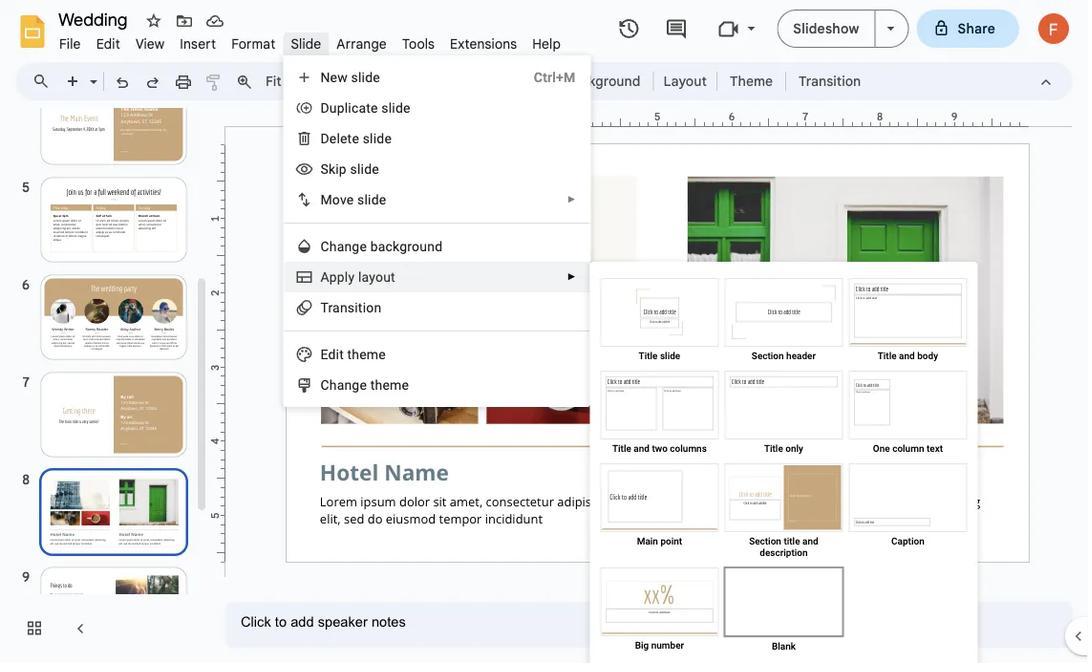 Task type: locate. For each thing, give the bounding box(es) containing it.
4 row from the top
[[598, 565, 970, 658]]

title
[[784, 535, 800, 547]]

1 change from the top
[[321, 238, 367, 254]]

title and two columns
[[613, 442, 707, 454]]

arrange
[[337, 35, 387, 52]]

title for title and two columns
[[613, 442, 631, 454]]

caption
[[892, 535, 925, 547]]

1 row from the top
[[598, 275, 970, 368]]

section left header
[[752, 350, 784, 361]]

one column text
[[873, 442, 943, 454]]

1 vertical spatial ►
[[567, 271, 577, 282]]

change left b
[[321, 238, 367, 254]]

e right mo
[[347, 192, 354, 207]]

d e lete slide
[[321, 130, 392, 146]]

file menu item
[[52, 32, 89, 55]]

ackground
[[378, 238, 443, 254]]

title only
[[764, 442, 804, 454]]

slide menu item
[[283, 32, 329, 55]]

1 vertical spatial e
[[347, 192, 354, 207]]

2 row from the top
[[598, 368, 970, 461]]

share
[[958, 20, 996, 37]]

and right title
[[803, 535, 819, 547]]

2 d from the top
[[321, 130, 329, 146]]

0 horizontal spatial and
[[634, 442, 650, 454]]

tools
[[402, 35, 435, 52]]

t
[[370, 377, 375, 393]]

0 horizontal spatial edit
[[96, 35, 120, 52]]

1 vertical spatial edit
[[321, 346, 344, 362]]

mo v e slide
[[321, 192, 386, 207]]

title left two
[[613, 442, 631, 454]]

e
[[329, 130, 337, 146], [347, 192, 354, 207], [379, 346, 386, 362]]

heme
[[375, 377, 409, 393]]

v
[[340, 192, 347, 207]]

2 horizontal spatial e
[[379, 346, 386, 362]]

point
[[661, 535, 682, 547]]

row containing main point
[[598, 461, 970, 565]]

1 vertical spatial d
[[321, 130, 329, 146]]

edit down rename text field
[[96, 35, 120, 52]]

edit inside edit menu item
[[96, 35, 120, 52]]

menu bar banner
[[0, 0, 1088, 663]]

edit
[[96, 35, 120, 52], [321, 346, 344, 362]]

0 vertical spatial section
[[752, 350, 784, 361]]

and
[[899, 350, 915, 361], [634, 442, 650, 454], [803, 535, 819, 547]]

edit left the in the left of the page
[[321, 346, 344, 362]]

and left body
[[899, 350, 915, 361]]

2 ► from the top
[[567, 271, 577, 282]]

a pply layout
[[321, 269, 395, 285]]

title left body
[[878, 350, 897, 361]]

edit for edit the m e
[[321, 346, 344, 362]]

d
[[321, 100, 329, 116], [321, 130, 329, 146]]

arrange menu item
[[329, 32, 395, 55]]

0 vertical spatial e
[[329, 130, 337, 146]]

1 vertical spatial change
[[321, 377, 367, 393]]

0 vertical spatial ►
[[567, 194, 577, 205]]

tools menu item
[[395, 32, 443, 55]]

background
[[565, 73, 641, 89]]

slide
[[351, 69, 380, 85], [382, 100, 411, 116], [363, 130, 392, 146], [350, 161, 379, 177], [357, 192, 386, 207], [660, 350, 681, 361]]

edit menu item
[[89, 32, 128, 55]]

new slide with layout image
[[85, 69, 97, 75]]

main point
[[637, 535, 682, 547]]

1 horizontal spatial edit
[[321, 346, 344, 362]]

Star checkbox
[[140, 8, 167, 34]]

change left the t
[[321, 377, 367, 393]]

change t heme
[[321, 377, 409, 393]]

b
[[370, 238, 378, 254]]

menu bar containing file
[[52, 25, 569, 56]]

1 horizontal spatial and
[[803, 535, 819, 547]]

2 horizontal spatial and
[[899, 350, 915, 361]]

e right the in the left of the page
[[379, 346, 386, 362]]

slide right ew
[[351, 69, 380, 85]]

section inside section title and description
[[749, 535, 782, 547]]

row containing title and two columns
[[598, 368, 970, 461]]

help menu item
[[525, 32, 569, 55]]

0 vertical spatial and
[[899, 350, 915, 361]]

and for two
[[634, 442, 650, 454]]

1 vertical spatial section
[[749, 535, 782, 547]]

file
[[59, 35, 81, 52]]

change background b element
[[321, 238, 448, 254]]

menu containing n
[[283, 55, 591, 407]]

text
[[927, 442, 943, 454]]

ctrl+m element
[[511, 68, 576, 87]]

1 ► from the top
[[567, 194, 577, 205]]

slideshow
[[793, 20, 860, 37]]

uplicate
[[329, 100, 378, 116]]

3 row from the top
[[598, 461, 970, 565]]

title
[[639, 350, 658, 361], [878, 350, 897, 361], [613, 442, 631, 454], [764, 442, 783, 454]]

slide
[[291, 35, 321, 52]]

layout button
[[658, 67, 713, 96]]

section left title
[[749, 535, 782, 547]]

title and body
[[878, 350, 938, 361]]

0 vertical spatial change
[[321, 238, 367, 254]]

2 change from the top
[[321, 377, 367, 393]]

one
[[873, 442, 890, 454]]

edit for edit
[[96, 35, 120, 52]]

help
[[532, 35, 561, 52]]

► for e slide
[[567, 194, 577, 205]]

section
[[752, 350, 784, 361], [749, 535, 782, 547]]

1 vertical spatial and
[[634, 442, 650, 454]]

lete
[[337, 130, 359, 146]]

e up kip
[[329, 130, 337, 146]]

extensions
[[450, 35, 517, 52]]

ctrl+m
[[534, 69, 576, 85]]

m
[[367, 346, 379, 362]]

title for title only
[[764, 442, 783, 454]]

application
[[0, 0, 1088, 663]]

only
[[786, 442, 804, 454]]

2 vertical spatial and
[[803, 535, 819, 547]]

theme button
[[721, 67, 782, 96]]

s
[[321, 161, 329, 177]]

d left lete
[[321, 130, 329, 146]]

change for change t heme
[[321, 377, 367, 393]]

insert menu item
[[172, 32, 224, 55]]

blank
[[772, 640, 796, 652]]

row
[[598, 275, 970, 368], [598, 368, 970, 461], [598, 461, 970, 565], [598, 565, 970, 658]]

t
[[321, 300, 328, 315]]

d down n
[[321, 100, 329, 116]]

menu bar inside menu bar banner
[[52, 25, 569, 56]]

0 vertical spatial d
[[321, 100, 329, 116]]

move slide v element
[[321, 192, 392, 207]]

r
[[328, 300, 333, 315]]

title left only
[[764, 442, 783, 454]]

Zoom text field
[[263, 68, 316, 95]]

and left two
[[634, 442, 650, 454]]

menu bar
[[52, 25, 569, 56]]

section for section title and description
[[749, 535, 782, 547]]

1 d from the top
[[321, 100, 329, 116]]

2 vertical spatial e
[[379, 346, 386, 362]]

and inside section title and description
[[803, 535, 819, 547]]

application containing slideshow
[[0, 0, 1088, 663]]

cell
[[846, 565, 970, 658]]

►
[[567, 194, 577, 205], [567, 271, 577, 282]]

change
[[321, 238, 367, 254], [321, 377, 367, 393]]

row containing title slide
[[598, 275, 970, 368]]

0 vertical spatial edit
[[96, 35, 120, 52]]

description
[[760, 547, 808, 558]]

menu
[[283, 55, 591, 407]]

navigation
[[0, 75, 210, 663]]

title up the title and two columns
[[639, 350, 658, 361]]



Task type: describe. For each thing, give the bounding box(es) containing it.
insert
[[180, 35, 216, 52]]

background button
[[556, 67, 649, 96]]

delete slide e element
[[321, 130, 398, 146]]

column
[[893, 442, 924, 454]]

ansition
[[333, 300, 382, 315]]

slide up two
[[660, 350, 681, 361]]

transition
[[799, 73, 861, 89]]

d for e
[[321, 130, 329, 146]]

section header
[[752, 350, 816, 361]]

view
[[136, 35, 165, 52]]

Menus field
[[24, 68, 66, 95]]

format menu item
[[224, 32, 283, 55]]

header
[[787, 350, 816, 361]]

edit theme m element
[[321, 346, 392, 362]]

n
[[321, 69, 330, 85]]

new slide n element
[[321, 69, 386, 85]]

section title and description
[[749, 535, 819, 558]]

share button
[[917, 10, 1020, 48]]

a
[[321, 269, 329, 285]]

title for title slide
[[639, 350, 658, 361]]

pply
[[329, 269, 355, 285]]

change for change b ackground
[[321, 238, 367, 254]]

layout
[[664, 73, 707, 89]]

d for uplicate
[[321, 100, 329, 116]]

number
[[651, 639, 684, 651]]

big number
[[635, 639, 684, 651]]

► for a pply layout
[[567, 271, 577, 282]]

kip
[[329, 161, 347, 177]]

apply layout a element
[[321, 269, 401, 285]]

big
[[635, 639, 649, 651]]

two
[[652, 442, 668, 454]]

0 horizontal spatial e
[[329, 130, 337, 146]]

presentation options image
[[887, 27, 895, 31]]

navigation inside application
[[0, 75, 210, 663]]

slide right kip
[[350, 161, 379, 177]]

d uplicate slide
[[321, 100, 411, 116]]

edit the m e
[[321, 346, 386, 362]]

the
[[347, 346, 367, 362]]

layout
[[358, 269, 395, 285]]

view menu item
[[128, 32, 172, 55]]

n ew slide
[[321, 69, 380, 85]]

format
[[231, 35, 276, 52]]

mo
[[321, 192, 340, 207]]

change theme t element
[[321, 377, 415, 393]]

slide right v
[[357, 192, 386, 207]]

transition button
[[790, 67, 870, 96]]

theme
[[730, 73, 773, 89]]

title slide
[[639, 350, 681, 361]]

s kip slide
[[321, 161, 379, 177]]

main toolbar
[[56, 67, 871, 96]]

section for section header
[[752, 350, 784, 361]]

main
[[637, 535, 658, 547]]

transition r element
[[321, 300, 387, 315]]

t r ansition
[[321, 300, 382, 315]]

menu inside application
[[283, 55, 591, 407]]

duplicate slide d element
[[321, 100, 416, 116]]

skip slide s element
[[321, 161, 385, 177]]

row containing big number
[[598, 565, 970, 658]]

slide right lete
[[363, 130, 392, 146]]

change b ackground
[[321, 238, 443, 254]]

slide right 'uplicate' on the top left of the page
[[382, 100, 411, 116]]

extensions menu item
[[443, 32, 525, 55]]

body
[[918, 350, 938, 361]]

Rename text field
[[52, 8, 139, 31]]

Zoom field
[[260, 68, 335, 96]]

cell inside application
[[846, 565, 970, 658]]

columns
[[670, 442, 707, 454]]

ew
[[330, 69, 348, 85]]

1 horizontal spatial e
[[347, 192, 354, 207]]

title for title and body
[[878, 350, 897, 361]]

slideshow button
[[777, 10, 876, 48]]

and for body
[[899, 350, 915, 361]]



Task type: vqa. For each thing, say whether or not it's contained in the screenshot.
edit menu item on the top left of the page
yes



